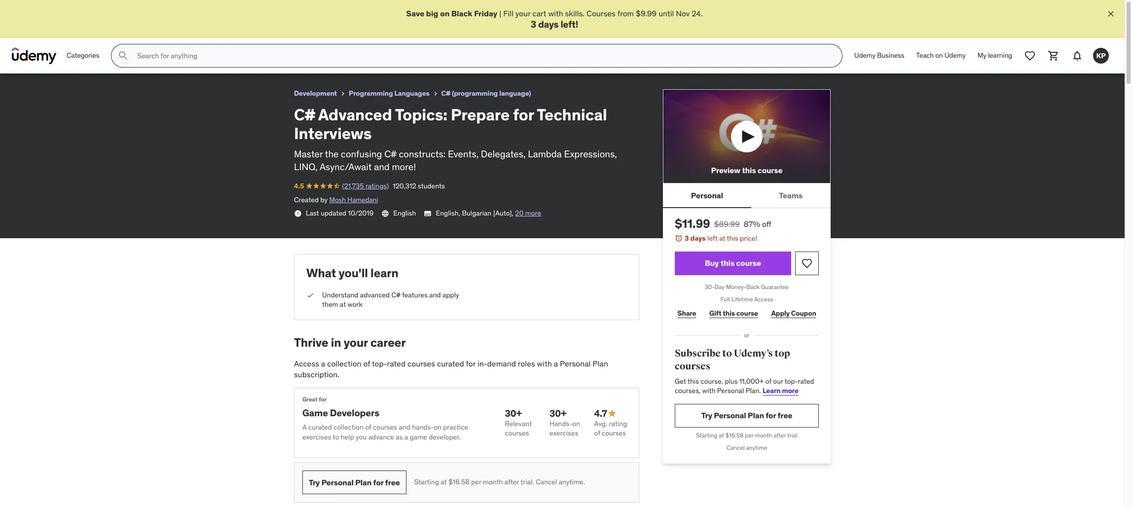 Task type: describe. For each thing, give the bounding box(es) containing it.
advance
[[368, 433, 394, 441]]

to inside subscribe to udemy's top courses
[[723, 348, 732, 360]]

programming languages
[[349, 89, 430, 98]]

at inside thrive in your career element
[[441, 478, 447, 487]]

hamedani
[[347, 195, 378, 204]]

24.
[[692, 8, 703, 18]]

this for preview
[[742, 165, 756, 175]]

programming
[[349, 89, 393, 98]]

game
[[410, 433, 427, 441]]

87%
[[744, 219, 760, 229]]

learn more link
[[763, 386, 799, 395]]

development
[[294, 89, 337, 98]]

$16.58 for starting at $16.58 per month after trial cancel anytime
[[726, 432, 744, 439]]

after for trial.
[[505, 478, 519, 487]]

udemy's
[[734, 348, 773, 360]]

off
[[762, 219, 772, 229]]

last
[[306, 209, 319, 218]]

async/await
[[320, 161, 372, 173]]

access inside 30-day money-back guarantee full lifetime access
[[755, 295, 773, 303]]

share
[[678, 309, 696, 318]]

guarantee
[[761, 283, 789, 291]]

this for buy
[[721, 258, 735, 268]]

confusing
[[341, 148, 382, 160]]

to inside great for game developers a curated collection of courses and hands-on practice exercises to help you advance as a game developer.
[[333, 433, 339, 441]]

english, bulgarian [auto] , 20 more
[[436, 209, 541, 218]]

courses,
[[675, 386, 701, 395]]

career
[[371, 335, 406, 350]]

|
[[499, 8, 501, 18]]

you
[[356, 433, 367, 441]]

shopping cart with 0 items image
[[1048, 50, 1060, 62]]

exercises inside great for game developers a curated collection of courses and hands-on practice exercises to help you advance as a game developer.
[[302, 433, 331, 441]]

c# for c# advanced topics: prepare for technical interviews
[[8, 4, 19, 14]]

help
[[341, 433, 354, 441]]

11,000+
[[740, 377, 764, 386]]

demand
[[487, 358, 516, 368]]

kp link
[[1089, 44, 1113, 68]]

of inside access a collection of top-rated courses curated for in-demand roles with a personal plan subscription.
[[363, 358, 370, 368]]

plus
[[725, 377, 738, 386]]

30+ hands-on exercises
[[550, 407, 580, 438]]

expressions,
[[564, 148, 617, 160]]

a inside great for game developers a curated collection of courses and hands-on practice exercises to help you advance as a game developer.
[[405, 433, 408, 441]]

thrive in your career
[[294, 335, 406, 350]]

interviews for c# advanced topics: prepare for technical interviews
[[168, 4, 208, 14]]

0 vertical spatial more
[[525, 209, 541, 218]]

1 vertical spatial wishlist image
[[801, 258, 813, 269]]

with inside access a collection of top-rated courses curated for in-demand roles with a personal plan subscription.
[[537, 358, 552, 368]]

on inside great for game developers a curated collection of courses and hands-on practice exercises to help you advance as a game developer.
[[434, 423, 442, 432]]

top
[[775, 348, 790, 360]]

them
[[322, 300, 338, 309]]

per for trial.
[[471, 478, 481, 487]]

hands-
[[412, 423, 434, 432]]

what you'll learn
[[306, 265, 399, 281]]

anytime
[[746, 444, 767, 451]]

0 vertical spatial try personal plan for free
[[701, 411, 793, 421]]

nov
[[676, 8, 690, 18]]

month for trial
[[755, 432, 772, 439]]

avg.
[[594, 419, 608, 428]]

cancel for anytime.
[[536, 478, 557, 487]]

xsmall image
[[432, 90, 439, 98]]

c# (programming language) link
[[441, 87, 531, 100]]

courses inside access a collection of top-rated courses curated for in-demand roles with a personal plan subscription.
[[408, 358, 435, 368]]

10/2019
[[348, 209, 374, 218]]

game developers link
[[302, 407, 379, 419]]

the
[[325, 148, 339, 160]]

0 horizontal spatial try personal plan for free link
[[302, 471, 406, 495]]

$11.99 $89.99 87% off
[[675, 216, 772, 232]]

0 vertical spatial try personal plan for free link
[[675, 404, 819, 428]]

this down $89.99
[[727, 234, 738, 243]]

teach on udemy
[[916, 51, 966, 60]]

try inside thrive in your career element
[[309, 477, 320, 487]]

categories
[[67, 51, 99, 60]]

developer.
[[429, 433, 461, 441]]

2 horizontal spatial xsmall image
[[339, 90, 347, 98]]

gift this course
[[710, 309, 758, 318]]

save
[[406, 8, 424, 18]]

hands-
[[550, 419, 573, 428]]

great
[[302, 396, 318, 403]]

personal inside button
[[691, 190, 723, 200]]

course for buy this course
[[736, 258, 761, 268]]

course for preview this course
[[758, 165, 783, 175]]

buy this course
[[705, 258, 761, 268]]

coupon
[[791, 309, 816, 318]]

of inside great for game developers a curated collection of courses and hands-on practice exercises to help you advance as a game developer.
[[365, 423, 371, 432]]

business
[[877, 51, 905, 60]]

course for gift this course
[[737, 309, 758, 318]]

(programming
[[452, 89, 498, 98]]

subscribe to udemy's top courses
[[675, 348, 790, 373]]

udemy image
[[12, 47, 57, 64]]

2 horizontal spatial a
[[554, 358, 558, 368]]

0 horizontal spatial your
[[344, 335, 368, 350]]

courses inside subscribe to udemy's top courses
[[675, 360, 711, 373]]

lifetime
[[732, 295, 753, 303]]

on right teach
[[936, 51, 943, 60]]

starting for starting at $16.58 per month after trial. cancel anytime.
[[414, 478, 439, 487]]

c# inside understand advanced c# features and apply them at work
[[392, 290, 401, 299]]

curated inside access a collection of top-rated courses curated for in-demand roles with a personal plan subscription.
[[437, 358, 464, 368]]

cart
[[533, 8, 546, 18]]

for inside access a collection of top-rated courses curated for in-demand roles with a personal plan subscription.
[[466, 358, 476, 368]]

30+ for 30+ relevant courses
[[505, 407, 522, 419]]

of inside get this course, plus 11,000+ of our top-rated courses, with personal plan.
[[766, 377, 772, 386]]

your inside save big on black friday | fill your cart with skills. courses from $9.99 until nov 24. 3 days left!
[[516, 8, 531, 18]]

delegates,
[[481, 148, 526, 160]]

course language image
[[382, 210, 389, 218]]

1 horizontal spatial try
[[701, 411, 712, 421]]

gift this course link
[[707, 304, 761, 323]]

advanced for c# advanced topics: prepare for technical interviews master the confusing c# constructs: events, delegates, lambda expressions, linq, async/await and more!
[[318, 105, 392, 125]]

day
[[715, 283, 725, 291]]

money-
[[726, 283, 746, 291]]

courses
[[587, 8, 616, 18]]

with inside save big on black friday | fill your cart with skills. courses from $9.99 until nov 24. 3 days left!
[[548, 8, 563, 18]]

Search for anything text field
[[135, 47, 830, 64]]

plan inside access a collection of top-rated courses curated for in-demand roles with a personal plan subscription.
[[593, 358, 608, 368]]

save big on black friday | fill your cart with skills. courses from $9.99 until nov 24. 3 days left!
[[406, 8, 703, 30]]

c# for c# (programming language)
[[441, 89, 451, 98]]

learn more
[[763, 386, 799, 395]]

roles
[[518, 358, 535, 368]]

interviews for c# advanced topics: prepare for technical interviews master the confusing c# constructs: events, delegates, lambda expressions, linq, async/await and more!
[[294, 124, 372, 144]]

c# for c# advanced topics: prepare for technical interviews master the confusing c# constructs: events, delegates, lambda expressions, linq, async/await and more!
[[294, 105, 315, 125]]

programming languages link
[[349, 87, 430, 100]]

30-day money-back guarantee full lifetime access
[[705, 283, 789, 303]]

trial
[[788, 432, 798, 439]]

languages
[[394, 89, 430, 98]]

learning
[[988, 51, 1012, 60]]

development link
[[294, 87, 337, 100]]

0 vertical spatial wishlist image
[[1024, 50, 1036, 62]]

c# (programming language)
[[441, 89, 531, 98]]

developers
[[330, 407, 379, 419]]

learn
[[763, 386, 781, 395]]

language)
[[499, 89, 531, 98]]

ratings)
[[366, 182, 389, 190]]

get this course, plus 11,000+ of our top-rated courses, with personal plan.
[[675, 377, 814, 395]]

mosh hamedani link
[[329, 195, 378, 204]]

apply
[[771, 309, 790, 318]]



Task type: vqa. For each thing, say whether or not it's contained in the screenshot.
"purchases"
no



Task type: locate. For each thing, give the bounding box(es) containing it.
1 vertical spatial technical
[[537, 105, 607, 125]]

get
[[675, 377, 686, 386]]

interviews inside the c# advanced topics: prepare for technical interviews master the confusing c# constructs: events, delegates, lambda expressions, linq, async/await and more!
[[294, 124, 372, 144]]

30+ right the 30+ relevant courses
[[550, 407, 567, 419]]

0 horizontal spatial and
[[374, 161, 390, 173]]

0 horizontal spatial more
[[525, 209, 541, 218]]

and inside understand advanced c# features and apply them at work
[[429, 290, 441, 299]]

xsmall image left them
[[306, 290, 314, 300]]

3 right alarm icon
[[685, 234, 689, 243]]

0 horizontal spatial access
[[294, 358, 319, 368]]

1 vertical spatial topics:
[[395, 105, 448, 125]]

c# advanced topics: prepare for technical interviews master the confusing c# constructs: events, delegates, lambda expressions, linq, async/await and more!
[[294, 105, 617, 173]]

your
[[516, 8, 531, 18], [344, 335, 368, 350]]

1 vertical spatial per
[[471, 478, 481, 487]]

1 horizontal spatial and
[[399, 423, 410, 432]]

0 horizontal spatial to
[[333, 433, 339, 441]]

as
[[396, 433, 403, 441]]

access down back
[[755, 295, 773, 303]]

top-
[[372, 358, 387, 368], [785, 377, 798, 386]]

of up the you
[[365, 423, 371, 432]]

1 vertical spatial plan
[[748, 411, 764, 421]]

for inside great for game developers a curated collection of courses and hands-on practice exercises to help you advance as a game developer.
[[319, 396, 327, 403]]

0 horizontal spatial starting
[[414, 478, 439, 487]]

0 horizontal spatial cancel
[[536, 478, 557, 487]]

of inside avg. rating of courses
[[594, 429, 600, 438]]

per for trial
[[745, 432, 754, 439]]

advanced inside the c# advanced topics: prepare for technical interviews master the confusing c# constructs: events, delegates, lambda expressions, linq, async/await and more!
[[318, 105, 392, 125]]

left
[[708, 234, 718, 243]]

topics: for c# advanced topics: prepare for technical interviews master the confusing c# constructs: events, delegates, lambda expressions, linq, async/await and more!
[[395, 105, 448, 125]]

collection up help
[[334, 423, 364, 432]]

1 vertical spatial after
[[505, 478, 519, 487]]

starting inside starting at $16.58 per month after trial cancel anytime
[[696, 432, 718, 439]]

2 horizontal spatial and
[[429, 290, 441, 299]]

xsmall image left last
[[294, 210, 302, 218]]

free up trial
[[778, 411, 793, 421]]

0 vertical spatial top-
[[372, 358, 387, 368]]

0 horizontal spatial days
[[538, 18, 559, 30]]

teams
[[779, 190, 803, 200]]

access up subscription.
[[294, 358, 319, 368]]

personal inside get this course, plus 11,000+ of our top-rated courses, with personal plan.
[[717, 386, 744, 395]]

a
[[302, 423, 307, 432]]

at inside understand advanced c# features and apply them at work
[[340, 300, 346, 309]]

more right 20
[[525, 209, 541, 218]]

after left trial
[[774, 432, 786, 439]]

this right preview
[[742, 165, 756, 175]]

0 vertical spatial advanced
[[20, 4, 57, 14]]

prepare inside the c# advanced topics: prepare for technical interviews master the confusing c# constructs: events, delegates, lambda expressions, linq, async/await and more!
[[451, 105, 510, 125]]

1 vertical spatial access
[[294, 358, 319, 368]]

1 vertical spatial days
[[691, 234, 706, 243]]

a right as
[[405, 433, 408, 441]]

30+ left hands-
[[505, 407, 522, 419]]

1 horizontal spatial try personal plan for free link
[[675, 404, 819, 428]]

1 vertical spatial prepare
[[451, 105, 510, 125]]

2 30+ from the left
[[550, 407, 567, 419]]

1 horizontal spatial technical
[[537, 105, 607, 125]]

of down avg. at bottom
[[594, 429, 600, 438]]

understand advanced c# features and apply them at work
[[322, 290, 459, 309]]

of left our
[[766, 377, 772, 386]]

0 vertical spatial days
[[538, 18, 559, 30]]

0 horizontal spatial interviews
[[168, 4, 208, 14]]

3 down cart
[[531, 18, 536, 30]]

1 horizontal spatial exercises
[[550, 429, 579, 438]]

try personal plan for free down plan.
[[701, 411, 793, 421]]

a
[[321, 358, 325, 368], [554, 358, 558, 368], [405, 433, 408, 441]]

for down language) on the top left of the page
[[513, 105, 534, 125]]

and up as
[[399, 423, 410, 432]]

1 horizontal spatial your
[[516, 8, 531, 18]]

$11.99
[[675, 216, 710, 232]]

after inside starting at $16.58 per month after trial cancel anytime
[[774, 432, 786, 439]]

udemy business link
[[849, 44, 911, 68]]

plan.
[[746, 386, 761, 395]]

2 vertical spatial course
[[737, 309, 758, 318]]

1 30+ from the left
[[505, 407, 522, 419]]

curated inside great for game developers a curated collection of courses and hands-on practice exercises to help you advance as a game developer.
[[308, 423, 332, 432]]

this for get
[[688, 377, 699, 386]]

plan for the left "try personal plan for free" link
[[355, 477, 372, 487]]

tab list containing personal
[[663, 184, 831, 208]]

this
[[742, 165, 756, 175], [727, 234, 738, 243], [721, 258, 735, 268], [723, 309, 735, 318], [688, 377, 699, 386]]

your right in
[[344, 335, 368, 350]]

month
[[755, 432, 772, 439], [483, 478, 503, 487]]

prepare for c# advanced topics: prepare for technical interviews
[[87, 4, 117, 14]]

course down lifetime
[[737, 309, 758, 318]]

try personal plan for free
[[701, 411, 793, 421], [309, 477, 400, 487]]

1 udemy from the left
[[855, 51, 876, 60]]

month inside starting at $16.58 per month after trial cancel anytime
[[755, 432, 772, 439]]

top- right our
[[785, 377, 798, 386]]

4.5
[[294, 182, 304, 190]]

(21,735
[[342, 182, 364, 190]]

submit search image
[[118, 50, 129, 62]]

course,
[[701, 377, 723, 386]]

c# advanced topics: prepare for technical interviews
[[8, 4, 208, 14]]

to left udemy's
[[723, 348, 732, 360]]

0 vertical spatial your
[[516, 8, 531, 18]]

english
[[393, 209, 416, 218]]

days left left
[[691, 234, 706, 243]]

of down thrive in your career
[[363, 358, 370, 368]]

collection down thrive in your career
[[327, 358, 361, 368]]

black
[[451, 8, 473, 18]]

0 vertical spatial course
[[758, 165, 783, 175]]

rated down career on the bottom left of the page
[[387, 358, 406, 368]]

1 horizontal spatial topics:
[[395, 105, 448, 125]]

2 vertical spatial with
[[703, 386, 716, 395]]

[auto]
[[493, 209, 512, 218]]

advanced for c# advanced topics: prepare for technical interviews
[[20, 4, 57, 14]]

2 udemy from the left
[[945, 51, 966, 60]]

0 vertical spatial collection
[[327, 358, 361, 368]]

curated down the game
[[308, 423, 332, 432]]

and inside the c# advanced topics: prepare for technical interviews master the confusing c# constructs: events, delegates, lambda expressions, linq, async/await and more!
[[374, 161, 390, 173]]

subscription.
[[294, 370, 339, 379]]

1 horizontal spatial prepare
[[451, 105, 510, 125]]

from
[[618, 8, 634, 18]]

2 vertical spatial plan
[[355, 477, 372, 487]]

1 vertical spatial course
[[736, 258, 761, 268]]

30+ inside the 30+ relevant courses
[[505, 407, 522, 419]]

work
[[348, 300, 363, 309]]

free inside thrive in your career element
[[385, 477, 400, 487]]

alarm image
[[675, 235, 683, 242]]

starting for starting at $16.58 per month after trial cancel anytime
[[696, 432, 718, 439]]

courses inside great for game developers a curated collection of courses and hands-on practice exercises to help you advance as a game developer.
[[373, 423, 397, 432]]

to
[[723, 348, 732, 360], [333, 433, 339, 441]]

3
[[531, 18, 536, 30], [685, 234, 689, 243]]

of
[[363, 358, 370, 368], [766, 377, 772, 386], [365, 423, 371, 432], [594, 429, 600, 438]]

$16.58 inside starting at $16.58 per month after trial cancel anytime
[[726, 432, 744, 439]]

1 vertical spatial more
[[782, 386, 799, 395]]

personal down plus
[[717, 386, 744, 395]]

1 horizontal spatial top-
[[785, 377, 798, 386]]

0 vertical spatial with
[[548, 8, 563, 18]]

0 horizontal spatial a
[[321, 358, 325, 368]]

advanced
[[20, 4, 57, 14], [318, 105, 392, 125]]

month inside thrive in your career element
[[483, 478, 503, 487]]

1 horizontal spatial $16.58
[[726, 432, 744, 439]]

interviews
[[168, 4, 208, 14], [294, 124, 372, 144]]

1 horizontal spatial interviews
[[294, 124, 372, 144]]

0 horizontal spatial rated
[[387, 358, 406, 368]]

0 vertical spatial topics:
[[59, 4, 86, 14]]

0 vertical spatial access
[[755, 295, 773, 303]]

with down course,
[[703, 386, 716, 395]]

starting down courses,
[[696, 432, 718, 439]]

1 vertical spatial free
[[385, 477, 400, 487]]

teach on udemy link
[[911, 44, 972, 68]]

0 vertical spatial interviews
[[168, 4, 208, 14]]

personal down help
[[322, 477, 354, 487]]

fill
[[503, 8, 514, 18]]

1 horizontal spatial month
[[755, 432, 772, 439]]

on inside save big on black friday | fill your cart with skills. courses from $9.99 until nov 24. 3 days left!
[[440, 8, 450, 18]]

0 horizontal spatial technical
[[131, 4, 166, 14]]

0 horizontal spatial try
[[309, 477, 320, 487]]

0 horizontal spatial topics:
[[59, 4, 86, 14]]

prepare for c# advanced topics: prepare for technical interviews master the confusing c# constructs: events, delegates, lambda expressions, linq, async/await and more!
[[451, 105, 510, 125]]

0 horizontal spatial wishlist image
[[801, 258, 813, 269]]

or
[[744, 331, 750, 339]]

for up submit search icon
[[119, 4, 129, 14]]

topics: down languages
[[395, 105, 448, 125]]

udemy business
[[855, 51, 905, 60]]

30+ relevant courses
[[505, 407, 532, 438]]

0 vertical spatial technical
[[131, 4, 166, 14]]

for down advance
[[373, 477, 384, 487]]

topics: inside the c# advanced topics: prepare for technical interviews master the confusing c# constructs: events, delegates, lambda expressions, linq, async/await and more!
[[395, 105, 448, 125]]

1 vertical spatial interviews
[[294, 124, 372, 144]]

1 horizontal spatial advanced
[[318, 105, 392, 125]]

1 horizontal spatial starting
[[696, 432, 718, 439]]

1 vertical spatial cancel
[[536, 478, 557, 487]]

this inside get this course, plus 11,000+ of our top-rated courses, with personal plan.
[[688, 377, 699, 386]]

advanced up udemy "image" on the top left
[[20, 4, 57, 14]]

back
[[746, 283, 760, 291]]

advanced
[[360, 290, 390, 299]]

buy
[[705, 258, 719, 268]]

with right roles
[[537, 358, 552, 368]]

0 horizontal spatial after
[[505, 478, 519, 487]]

per inside starting at $16.58 per month after trial cancel anytime
[[745, 432, 754, 439]]

20 more button
[[515, 209, 541, 218]]

exercises inside 30+ hands-on exercises
[[550, 429, 579, 438]]

curated left "in-" on the bottom left of the page
[[437, 358, 464, 368]]

last updated 10/2019
[[306, 209, 374, 218]]

my learning
[[978, 51, 1012, 60]]

on up developer.
[[434, 423, 442, 432]]

for inside the c# advanced topics: prepare for technical interviews master the confusing c# constructs: events, delegates, lambda expressions, linq, async/await and more!
[[513, 105, 534, 125]]

1 vertical spatial month
[[483, 478, 503, 487]]

udemy left "my"
[[945, 51, 966, 60]]

20
[[515, 209, 524, 218]]

after
[[774, 432, 786, 439], [505, 478, 519, 487]]

advanced down programming
[[318, 105, 392, 125]]

cancel inside starting at $16.58 per month after trial cancel anytime
[[727, 444, 745, 451]]

this for gift
[[723, 309, 735, 318]]

1 vertical spatial xsmall image
[[294, 210, 302, 218]]

1 horizontal spatial more
[[782, 386, 799, 395]]

0 vertical spatial month
[[755, 432, 772, 439]]

rated inside get this course, plus 11,000+ of our top-rated courses, with personal plan.
[[798, 377, 814, 386]]

on left avg. at bottom
[[573, 419, 580, 428]]

this up courses,
[[688, 377, 699, 386]]

personal right roles
[[560, 358, 591, 368]]

personal button
[[663, 184, 751, 207]]

0 horizontal spatial xsmall image
[[294, 210, 302, 218]]

on inside 30+ hands-on exercises
[[573, 419, 580, 428]]

you'll
[[339, 265, 368, 281]]

topics: for c# advanced topics: prepare for technical interviews
[[59, 4, 86, 14]]

1 horizontal spatial wishlist image
[[1024, 50, 1036, 62]]

course up back
[[736, 258, 761, 268]]

top- inside access a collection of top-rated courses curated for in-demand roles with a personal plan subscription.
[[372, 358, 387, 368]]

more!
[[392, 161, 416, 173]]

xsmall image right the development link at the left
[[339, 90, 347, 98]]

0 horizontal spatial udemy
[[855, 51, 876, 60]]

apply coupon button
[[769, 304, 819, 323]]

to left help
[[333, 433, 339, 441]]

for right great
[[319, 396, 327, 403]]

120,312
[[393, 182, 416, 190]]

rated up the learn more link
[[798, 377, 814, 386]]

try personal plan for free link up starting at $16.58 per month after trial cancel anytime
[[675, 404, 819, 428]]

course
[[758, 165, 783, 175], [736, 258, 761, 268], [737, 309, 758, 318]]

by
[[320, 195, 328, 204]]

after for trial
[[774, 432, 786, 439]]

english, bulgarian
[[436, 209, 492, 218]]

0 vertical spatial per
[[745, 432, 754, 439]]

personal down preview
[[691, 190, 723, 200]]

events,
[[448, 148, 479, 160]]

xsmall image for understand
[[306, 290, 314, 300]]

1 vertical spatial curated
[[308, 423, 332, 432]]

1 vertical spatial to
[[333, 433, 339, 441]]

top- inside get this course, plus 11,000+ of our top-rated courses, with personal plan.
[[785, 377, 798, 386]]

this right gift
[[723, 309, 735, 318]]

thrive
[[294, 335, 328, 350]]

apply coupon
[[771, 309, 816, 318]]

small image
[[607, 409, 617, 419]]

master
[[294, 148, 323, 160]]

1 horizontal spatial a
[[405, 433, 408, 441]]

30+ for 30+ hands-on exercises
[[550, 407, 567, 419]]

udemy left "business"
[[855, 51, 876, 60]]

buy this course button
[[675, 252, 791, 275]]

month for trial.
[[483, 478, 503, 487]]

and up ratings)
[[374, 161, 390, 173]]

30-
[[705, 283, 715, 291]]

preview this course button
[[663, 89, 831, 184]]

1 vertical spatial try personal plan for free
[[309, 477, 400, 487]]

courses inside the 30+ relevant courses
[[505, 429, 529, 438]]

thrive in your career element
[[294, 335, 639, 503]]

for down learn
[[766, 411, 776, 421]]

0 vertical spatial after
[[774, 432, 786, 439]]

personal up starting at $16.58 per month after trial cancel anytime
[[714, 411, 746, 421]]

xsmall image for last
[[294, 210, 302, 218]]

topics: up categories
[[59, 4, 86, 14]]

rated inside access a collection of top-rated courses curated for in-demand roles with a personal plan subscription.
[[387, 358, 406, 368]]

technical inside the c# advanced topics: prepare for technical interviews master the confusing c# constructs: events, delegates, lambda expressions, linq, async/await and more!
[[537, 105, 607, 125]]

relevant
[[505, 419, 532, 428]]

plan for the topmost "try personal plan for free" link
[[748, 411, 764, 421]]

starting inside thrive in your career element
[[414, 478, 439, 487]]

collection inside great for game developers a curated collection of courses and hands-on practice exercises to help you advance as a game developer.
[[334, 423, 364, 432]]

try personal plan for free inside thrive in your career element
[[309, 477, 400, 487]]

access
[[755, 295, 773, 303], [294, 358, 319, 368]]

1 vertical spatial rated
[[798, 377, 814, 386]]

and left apply on the left bottom of the page
[[429, 290, 441, 299]]

30+ inside 30+ hands-on exercises
[[550, 407, 567, 419]]

price!
[[740, 234, 757, 243]]

a up subscription.
[[321, 358, 325, 368]]

0 horizontal spatial per
[[471, 478, 481, 487]]

a right roles
[[554, 358, 558, 368]]

0 vertical spatial cancel
[[727, 444, 745, 451]]

game
[[302, 407, 328, 419]]

0 horizontal spatial prepare
[[87, 4, 117, 14]]

$16.58 for starting at $16.58 per month after trial. cancel anytime.
[[449, 478, 470, 487]]

(21,735 ratings)
[[342, 182, 389, 190]]

days inside save big on black friday | fill your cart with skills. courses from $9.99 until nov 24. 3 days left!
[[538, 18, 559, 30]]

$16.58 inside thrive in your career element
[[449, 478, 470, 487]]

more down our
[[782, 386, 799, 395]]

0 vertical spatial to
[[723, 348, 732, 360]]

1 vertical spatial $16.58
[[449, 478, 470, 487]]

0 horizontal spatial free
[[385, 477, 400, 487]]

rating
[[609, 419, 627, 428]]

cancel for anytime
[[727, 444, 745, 451]]

technical for c# advanced topics: prepare for technical interviews master the confusing c# constructs: events, delegates, lambda expressions, linq, async/await and more!
[[537, 105, 607, 125]]

$89.99
[[714, 219, 740, 229]]

wishlist image
[[1024, 50, 1036, 62], [801, 258, 813, 269]]

0 vertical spatial free
[[778, 411, 793, 421]]

starting down game
[[414, 478, 439, 487]]

0 horizontal spatial curated
[[308, 423, 332, 432]]

linq,
[[294, 161, 318, 173]]

for left "in-" on the bottom left of the page
[[466, 358, 476, 368]]

with
[[548, 8, 563, 18], [537, 358, 552, 368], [703, 386, 716, 395]]

personal inside access a collection of top-rated courses curated for in-demand roles with a personal plan subscription.
[[560, 358, 591, 368]]

1 vertical spatial try
[[309, 477, 320, 487]]

starting at $16.58 per month after trial cancel anytime
[[696, 432, 798, 451]]

0 horizontal spatial try personal plan for free
[[309, 477, 400, 487]]

0 horizontal spatial 30+
[[505, 407, 522, 419]]

exercises down the a
[[302, 433, 331, 441]]

cancel right the trial.
[[536, 478, 557, 487]]

cancel inside thrive in your career element
[[536, 478, 557, 487]]

1 horizontal spatial after
[[774, 432, 786, 439]]

technical for c# advanced topics: prepare for technical interviews
[[131, 4, 166, 14]]

until
[[659, 8, 674, 18]]

xsmall image
[[339, 90, 347, 98], [294, 210, 302, 218], [306, 290, 314, 300]]

try personal plan for free down the you
[[309, 477, 400, 487]]

after left the trial.
[[505, 478, 519, 487]]

free down as
[[385, 477, 400, 487]]

exercises down hands-
[[550, 429, 579, 438]]

month up anytime
[[755, 432, 772, 439]]

try personal plan for free link down the you
[[302, 471, 406, 495]]

access inside access a collection of top-rated courses curated for in-demand roles with a personal plan subscription.
[[294, 358, 319, 368]]

notifications image
[[1072, 50, 1084, 62]]

1 horizontal spatial 30+
[[550, 407, 567, 419]]

0 horizontal spatial $16.58
[[449, 478, 470, 487]]

0 horizontal spatial advanced
[[20, 4, 57, 14]]

with inside get this course, plus 11,000+ of our top-rated courses, with personal plan.
[[703, 386, 716, 395]]

at inside starting at $16.58 per month after trial cancel anytime
[[719, 432, 724, 439]]

on right big
[[440, 8, 450, 18]]

1 vertical spatial 3
[[685, 234, 689, 243]]

closed captions image
[[424, 210, 432, 218]]

constructs:
[[399, 148, 446, 160]]

month left the trial.
[[483, 478, 503, 487]]

1 horizontal spatial udemy
[[945, 51, 966, 60]]

3 days left at this price!
[[685, 234, 757, 243]]

1 horizontal spatial free
[[778, 411, 793, 421]]

1 horizontal spatial try personal plan for free
[[701, 411, 793, 421]]

0 horizontal spatial top-
[[372, 358, 387, 368]]

with right cart
[[548, 8, 563, 18]]

plan
[[593, 358, 608, 368], [748, 411, 764, 421], [355, 477, 372, 487]]

course up teams
[[758, 165, 783, 175]]

1 horizontal spatial 3
[[685, 234, 689, 243]]

close image
[[1106, 9, 1116, 19]]

days down cart
[[538, 18, 559, 30]]

cancel left anytime
[[727, 444, 745, 451]]

top- down career on the bottom left of the page
[[372, 358, 387, 368]]

courses inside avg. rating of courses
[[602, 429, 626, 438]]

collection
[[327, 358, 361, 368], [334, 423, 364, 432]]

1 vertical spatial with
[[537, 358, 552, 368]]

tab list
[[663, 184, 831, 208]]

after inside thrive in your career element
[[505, 478, 519, 487]]

this right "buy"
[[721, 258, 735, 268]]

apply
[[443, 290, 459, 299]]

2 horizontal spatial plan
[[748, 411, 764, 421]]

collection inside access a collection of top-rated courses curated for in-demand roles with a personal plan subscription.
[[327, 358, 361, 368]]

and inside great for game developers a curated collection of courses and hands-on practice exercises to help you advance as a game developer.
[[399, 423, 410, 432]]

per inside thrive in your career element
[[471, 478, 481, 487]]

2 vertical spatial and
[[399, 423, 410, 432]]

your right fill
[[516, 8, 531, 18]]

$16.58
[[726, 432, 744, 439], [449, 478, 470, 487]]

3 inside save big on black friday | fill your cart with skills. courses from $9.99 until nov 24. 3 days left!
[[531, 18, 536, 30]]



